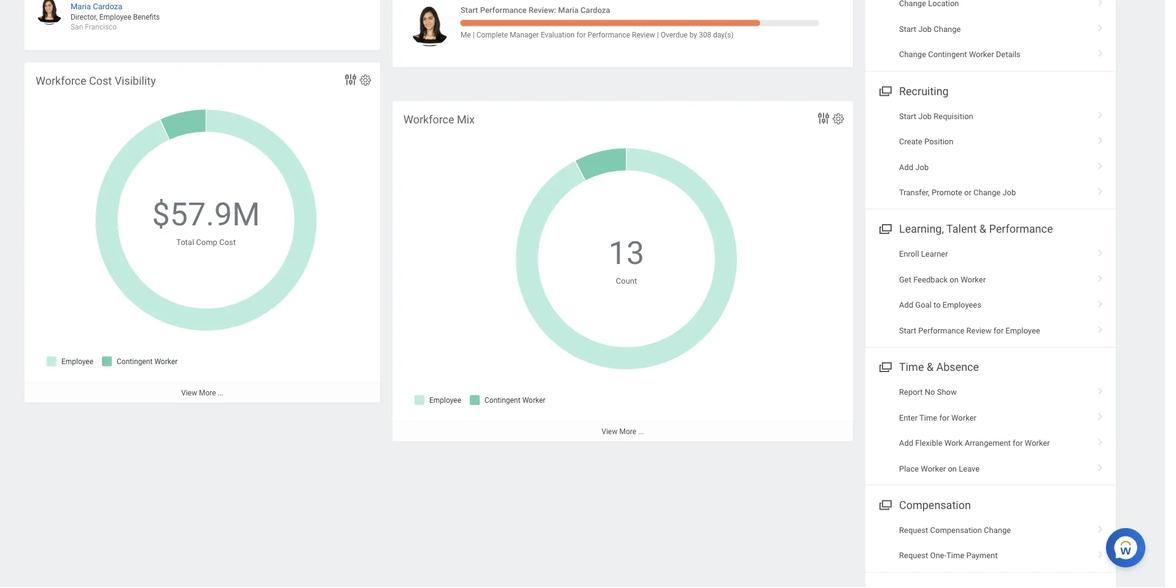 Task type: locate. For each thing, give the bounding box(es) containing it.
employee inside 'start performance review for employee' link
[[1006, 326, 1041, 335]]

0 horizontal spatial view more ...
[[181, 389, 224, 397]]

1 vertical spatial workforce
[[404, 113, 455, 126]]

cardoza up director, employee benefits san francisco
[[93, 2, 122, 11]]

0 horizontal spatial ...
[[218, 389, 224, 397]]

change
[[934, 24, 962, 34], [900, 50, 927, 59], [974, 188, 1001, 197], [985, 526, 1012, 535]]

... inside workforce cost visibility element
[[218, 389, 224, 397]]

start down goal
[[900, 326, 917, 335]]

create position link
[[866, 129, 1117, 154]]

worker inside "link"
[[952, 413, 977, 423]]

6 chevron right image from the top
[[1093, 296, 1109, 309]]

0 vertical spatial cost
[[89, 74, 112, 87]]

cardoza
[[93, 2, 122, 11], [581, 5, 611, 15]]

view more ... link for $57.9m
[[25, 383, 380, 403]]

0 horizontal spatial employee
[[99, 12, 131, 21]]

add
[[900, 162, 914, 172], [900, 301, 914, 310], [900, 439, 914, 448]]

menu group image
[[877, 82, 894, 99], [877, 220, 894, 237], [877, 358, 894, 375], [877, 496, 894, 513]]

payment
[[967, 551, 998, 561]]

0 vertical spatial view
[[181, 389, 197, 397]]

compensation
[[900, 499, 972, 512], [931, 526, 983, 535]]

13
[[609, 235, 645, 272]]

time right 'enter' at the right
[[920, 413, 938, 423]]

start for start job change
[[900, 24, 917, 34]]

job for start job requisition
[[919, 112, 932, 121]]

enter time for worker link
[[866, 405, 1117, 431]]

1 vertical spatial request
[[900, 551, 929, 561]]

add down the create
[[900, 162, 914, 172]]

time up report
[[900, 361, 925, 374]]

3 menu group image from the top
[[877, 358, 894, 375]]

1 horizontal spatial review
[[967, 326, 992, 335]]

request left one-
[[900, 551, 929, 561]]

total
[[176, 237, 194, 247]]

flexible
[[916, 439, 943, 448]]

chevron right image inside "add goal to employees" link
[[1093, 296, 1109, 309]]

4 chevron right image from the top
[[1093, 271, 1109, 283]]

employee
[[99, 12, 131, 21], [1006, 326, 1041, 335]]

configure and view chart data image for $57.9m
[[344, 72, 358, 87]]

chevron right image
[[1093, 0, 1109, 7], [1093, 20, 1109, 32], [1093, 158, 1109, 170], [1093, 271, 1109, 283], [1093, 322, 1109, 334], [1093, 434, 1109, 447], [1093, 460, 1109, 472], [1093, 522, 1109, 534], [1093, 547, 1109, 559]]

view inside 'workforce mix' element
[[602, 428, 618, 436]]

time
[[900, 361, 925, 374], [920, 413, 938, 423], [947, 551, 965, 561]]

list containing request compensation change
[[866, 518, 1117, 569]]

add goal to employees link
[[866, 293, 1117, 318]]

view more ... inside workforce cost visibility element
[[181, 389, 224, 397]]

enter
[[900, 413, 918, 423]]

chevron right image inside request one-time payment link
[[1093, 547, 1109, 559]]

1 add from the top
[[900, 162, 914, 172]]

performance down the add goal to employees
[[919, 326, 965, 335]]

chevron right image inside transfer, promote or change job link
[[1093, 184, 1109, 196]]

0 horizontal spatial workforce
[[36, 74, 86, 87]]

add inside "add goal to employees" link
[[900, 301, 914, 310]]

view more ... link for 13
[[393, 421, 854, 442]]

menu group image for learning, talent & performance
[[877, 220, 894, 237]]

chevron right image inside enroll learner link
[[1093, 245, 1109, 258]]

& up no
[[927, 361, 934, 374]]

view more ... for 13
[[602, 428, 644, 436]]

time down request compensation change
[[947, 551, 965, 561]]

| left overdue
[[658, 31, 659, 39]]

chevron right image for enter time for worker
[[1093, 409, 1109, 421]]

on right the feedback
[[950, 275, 959, 284]]

time inside "link"
[[920, 413, 938, 423]]

0 vertical spatial request
[[900, 526, 929, 535]]

add left goal
[[900, 301, 914, 310]]

1 vertical spatial configure and view chart data image
[[817, 111, 832, 126]]

13 count
[[609, 235, 645, 285]]

start
[[461, 5, 478, 15], [900, 24, 917, 34], [900, 112, 917, 121], [900, 326, 917, 335]]

request up the request one-time payment
[[900, 526, 929, 535]]

1 horizontal spatial workforce
[[404, 113, 455, 126]]

2 menu group image from the top
[[877, 220, 894, 237]]

absence
[[937, 361, 980, 374]]

job down recruiting
[[919, 112, 932, 121]]

change down the start job change
[[900, 50, 927, 59]]

0 vertical spatial on
[[950, 275, 959, 284]]

... for 13
[[639, 428, 644, 436]]

view more ... link
[[25, 383, 380, 403], [393, 421, 854, 442]]

add job
[[900, 162, 929, 172]]

0 vertical spatial &
[[980, 223, 987, 236]]

chevron right image inside "get feedback on worker" link
[[1093, 271, 1109, 283]]

configure workforce cost visibility image
[[359, 73, 372, 87]]

1 list from the top
[[866, 0, 1117, 67]]

add inside add flexible work arrangement for worker link
[[900, 439, 914, 448]]

chevron right image inside place worker on leave link
[[1093, 460, 1109, 472]]

chevron right image inside create position link
[[1093, 133, 1109, 145]]

3 chevron right image from the top
[[1093, 133, 1109, 145]]

2 chevron right image from the top
[[1093, 20, 1109, 32]]

8 chevron right image from the top
[[1093, 409, 1109, 421]]

1 vertical spatial more
[[620, 428, 637, 436]]

day(s)
[[714, 31, 734, 39]]

0 vertical spatial view more ... link
[[25, 383, 380, 403]]

7 chevron right image from the top
[[1093, 460, 1109, 472]]

1 vertical spatial ...
[[639, 428, 644, 436]]

2 vertical spatial add
[[900, 439, 914, 448]]

request for request compensation change
[[900, 526, 929, 535]]

more for 13
[[620, 428, 637, 436]]

enroll learner link
[[866, 242, 1117, 267]]

worker up work
[[952, 413, 977, 423]]

employee down "add goal to employees" link
[[1006, 326, 1041, 335]]

view inside workforce cost visibility element
[[181, 389, 197, 397]]

request compensation change link
[[866, 518, 1117, 543]]

request
[[900, 526, 929, 535], [900, 551, 929, 561]]

1 horizontal spatial cardoza
[[581, 5, 611, 15]]

1 vertical spatial &
[[927, 361, 934, 374]]

0 vertical spatial add
[[900, 162, 914, 172]]

5 chevron right image from the top
[[1093, 322, 1109, 334]]

transfer,
[[900, 188, 930, 197]]

0 horizontal spatial |
[[473, 31, 475, 39]]

employee up the francisco
[[99, 12, 131, 21]]

1 horizontal spatial &
[[980, 223, 987, 236]]

| right the 'me'
[[473, 31, 475, 39]]

get
[[900, 275, 912, 284]]

3 add from the top
[[900, 439, 914, 448]]

1 horizontal spatial ...
[[639, 428, 644, 436]]

1 horizontal spatial employee
[[1006, 326, 1041, 335]]

0 horizontal spatial view more ... link
[[25, 383, 380, 403]]

chevron right image for transfer, promote or change job
[[1093, 184, 1109, 196]]

configure and view chart data image left the configure workforce cost visibility image
[[344, 72, 358, 87]]

1 vertical spatial view more ...
[[602, 428, 644, 436]]

1 horizontal spatial more
[[620, 428, 637, 436]]

start up the create
[[900, 112, 917, 121]]

chevron right image for start performance review for employee
[[1093, 322, 1109, 334]]

0 vertical spatial employee
[[99, 12, 131, 21]]

0 vertical spatial workforce
[[36, 74, 86, 87]]

3 chevron right image from the top
[[1093, 158, 1109, 170]]

menu group image for time & absence
[[877, 358, 894, 375]]

& right talent
[[980, 223, 987, 236]]

5 list from the top
[[866, 518, 1117, 569]]

report
[[900, 388, 924, 397]]

0 horizontal spatial maria
[[71, 2, 91, 11]]

review
[[632, 31, 656, 39], [967, 326, 992, 335]]

add inside add job link
[[900, 162, 914, 172]]

francisco
[[85, 22, 117, 31]]

chevron right image inside 'change contingent worker details' link
[[1093, 45, 1109, 58]]

1 vertical spatial compensation
[[931, 526, 983, 535]]

chevron right image for add job
[[1093, 158, 1109, 170]]

review inside "list"
[[967, 326, 992, 335]]

0 horizontal spatial configure and view chart data image
[[344, 72, 358, 87]]

job for start job change
[[919, 24, 932, 34]]

on for worker
[[949, 464, 958, 473]]

maria inside list item
[[71, 2, 91, 11]]

start job requisition
[[900, 112, 974, 121]]

chevron right image inside add job link
[[1093, 158, 1109, 170]]

list
[[866, 0, 1117, 67], [866, 104, 1117, 205], [866, 242, 1117, 344], [866, 380, 1117, 482], [866, 518, 1117, 569]]

review down "add goal to employees" link
[[967, 326, 992, 335]]

review:
[[529, 5, 557, 15]]

leave
[[960, 464, 980, 473]]

configure and view chart data image left configure workforce mix image on the right top of the page
[[817, 111, 832, 126]]

1 chevron right image from the top
[[1093, 45, 1109, 58]]

1 horizontal spatial configure and view chart data image
[[817, 111, 832, 126]]

maria up director,
[[71, 2, 91, 11]]

configure and view chart data image
[[344, 72, 358, 87], [817, 111, 832, 126]]

cost left visibility
[[89, 74, 112, 87]]

|
[[473, 31, 475, 39], [658, 31, 659, 39]]

performance up complete
[[480, 5, 527, 15]]

change contingent worker details link
[[866, 42, 1117, 67]]

me  |  complete manager evaluation for performance review  |  overdue by 308 day(s)
[[461, 31, 734, 39]]

1 vertical spatial review
[[967, 326, 992, 335]]

2 chevron right image from the top
[[1093, 107, 1109, 120]]

7 chevron right image from the top
[[1093, 384, 1109, 396]]

9 chevron right image from the top
[[1093, 547, 1109, 559]]

performance up enroll learner link
[[990, 223, 1054, 236]]

for right arrangement
[[1014, 439, 1024, 448]]

more inside 'workforce mix' element
[[620, 428, 637, 436]]

0 horizontal spatial more
[[199, 389, 216, 397]]

1 menu group image from the top
[[877, 82, 894, 99]]

&
[[980, 223, 987, 236], [927, 361, 934, 374]]

add left flexible
[[900, 439, 914, 448]]

performance inside "list"
[[919, 326, 965, 335]]

start for start job requisition
[[900, 112, 917, 121]]

for
[[577, 31, 586, 39], [994, 326, 1004, 335], [940, 413, 950, 423], [1014, 439, 1024, 448]]

2 add from the top
[[900, 301, 914, 310]]

1 vertical spatial on
[[949, 464, 958, 473]]

list for compensation
[[866, 518, 1117, 569]]

0 vertical spatial view more ...
[[181, 389, 224, 397]]

view
[[181, 389, 197, 397], [602, 428, 618, 436]]

job up contingent
[[919, 24, 932, 34]]

more inside workforce cost visibility element
[[199, 389, 216, 397]]

2 request from the top
[[900, 551, 929, 561]]

3 list from the top
[[866, 242, 1117, 344]]

create position
[[900, 137, 954, 146]]

feedback
[[914, 275, 948, 284]]

1 vertical spatial time
[[920, 413, 938, 423]]

start up change contingent worker details
[[900, 24, 917, 34]]

on left leave
[[949, 464, 958, 473]]

review left overdue
[[632, 31, 656, 39]]

chevron right image for place worker on leave
[[1093, 460, 1109, 472]]

0 vertical spatial review
[[632, 31, 656, 39]]

0 vertical spatial configure and view chart data image
[[344, 72, 358, 87]]

menu group image for recruiting
[[877, 82, 894, 99]]

0 horizontal spatial view
[[181, 389, 197, 397]]

1 vertical spatial cost
[[219, 237, 236, 247]]

workforce cost visibility
[[36, 74, 156, 87]]

8 chevron right image from the top
[[1093, 522, 1109, 534]]

... inside 'workforce mix' element
[[639, 428, 644, 436]]

count
[[616, 276, 638, 285]]

cardoza up me  |  complete manager evaluation for performance review  |  overdue by 308 day(s)
[[581, 5, 611, 15]]

chevron right image inside start job change link
[[1093, 20, 1109, 32]]

compensation up request compensation change
[[900, 499, 972, 512]]

workforce left mix
[[404, 113, 455, 126]]

job inside "link"
[[919, 112, 932, 121]]

2 vertical spatial time
[[947, 551, 965, 561]]

1 vertical spatial view more ... link
[[393, 421, 854, 442]]

view more ...
[[181, 389, 224, 397], [602, 428, 644, 436]]

performance
[[480, 5, 527, 15], [588, 31, 631, 39], [990, 223, 1054, 236], [919, 326, 965, 335]]

2 list from the top
[[866, 104, 1117, 205]]

chevron right image inside "enter time for worker" "link"
[[1093, 409, 1109, 421]]

view more ... inside 'workforce mix' element
[[602, 428, 644, 436]]

chevron right image inside request compensation change link
[[1093, 522, 1109, 534]]

0 horizontal spatial cost
[[89, 74, 112, 87]]

start inside "link"
[[900, 112, 917, 121]]

change up contingent
[[934, 24, 962, 34]]

work
[[945, 439, 963, 448]]

1 vertical spatial add
[[900, 301, 914, 310]]

1 horizontal spatial cost
[[219, 237, 236, 247]]

chevron right image inside 'start performance review for employee' link
[[1093, 322, 1109, 334]]

place worker on leave
[[900, 464, 980, 473]]

start for start performance review:  maria cardoza
[[461, 5, 478, 15]]

0 vertical spatial ...
[[218, 389, 224, 397]]

4 chevron right image from the top
[[1093, 184, 1109, 196]]

workforce for 13
[[404, 113, 455, 126]]

san
[[71, 22, 83, 31]]

...
[[218, 389, 224, 397], [639, 428, 644, 436]]

view more ... for $57.9m
[[181, 389, 224, 397]]

demo_f070.png image
[[410, 6, 451, 46]]

chevron right image inside start job requisition "link"
[[1093, 107, 1109, 120]]

job
[[919, 24, 932, 34], [919, 112, 932, 121], [916, 162, 929, 172], [1003, 188, 1017, 197]]

chevron right image for start job requisition
[[1093, 107, 1109, 120]]

for inside "link"
[[940, 413, 950, 423]]

list containing enroll learner
[[866, 242, 1117, 344]]

$57.9m button
[[152, 193, 262, 236]]

0 horizontal spatial review
[[632, 31, 656, 39]]

worker right arrangement
[[1026, 439, 1051, 448]]

cardoza inside list item
[[93, 2, 122, 11]]

job down create position
[[916, 162, 929, 172]]

1 horizontal spatial view
[[602, 428, 618, 436]]

maria right review:
[[559, 5, 579, 15]]

request one-time payment link
[[866, 543, 1117, 569]]

configure and view chart data image inside 'workforce mix' element
[[817, 111, 832, 126]]

1 horizontal spatial view more ...
[[602, 428, 644, 436]]

on
[[950, 275, 959, 284], [949, 464, 958, 473]]

1 request from the top
[[900, 526, 929, 535]]

configure and view chart data image inside workforce cost visibility element
[[344, 72, 358, 87]]

enroll learner
[[900, 250, 949, 259]]

request for request one-time payment
[[900, 551, 929, 561]]

0 horizontal spatial cardoza
[[93, 2, 122, 11]]

1 vertical spatial employee
[[1006, 326, 1041, 335]]

chevron right image inside report no show link
[[1093, 384, 1109, 396]]

menu group image for compensation
[[877, 496, 894, 513]]

6 chevron right image from the top
[[1093, 434, 1109, 447]]

employee inside director, employee benefits san francisco
[[99, 12, 131, 21]]

workforce
[[36, 74, 86, 87], [404, 113, 455, 126]]

1 | from the left
[[473, 31, 475, 39]]

start up the 'me'
[[461, 5, 478, 15]]

cost right comp
[[219, 237, 236, 247]]

4 menu group image from the top
[[877, 496, 894, 513]]

1 vertical spatial view
[[602, 428, 618, 436]]

for down show
[[940, 413, 950, 423]]

1 horizontal spatial view more ... link
[[393, 421, 854, 442]]

0 vertical spatial more
[[199, 389, 216, 397]]

report no show link
[[866, 380, 1117, 405]]

maria cardoza list item
[[36, 0, 369, 32]]

1 horizontal spatial |
[[658, 31, 659, 39]]

5 chevron right image from the top
[[1093, 245, 1109, 258]]

chevron right image
[[1093, 45, 1109, 58], [1093, 107, 1109, 120], [1093, 133, 1109, 145], [1093, 184, 1109, 196], [1093, 245, 1109, 258], [1093, 296, 1109, 309], [1093, 384, 1109, 396], [1093, 409, 1109, 421]]

list for recruiting
[[866, 104, 1117, 205]]

list containing start job requisition
[[866, 104, 1117, 205]]

4 list from the top
[[866, 380, 1117, 482]]

workforce down san
[[36, 74, 86, 87]]

compensation up the request one-time payment
[[931, 526, 983, 535]]

more for $57.9m
[[199, 389, 216, 397]]

workforce for $57.9m
[[36, 74, 86, 87]]

benefits
[[133, 12, 160, 21]]

configure and view chart data image for 13
[[817, 111, 832, 126]]

more
[[199, 389, 216, 397], [620, 428, 637, 436]]

0 horizontal spatial &
[[927, 361, 934, 374]]

chevron right image inside add flexible work arrangement for worker link
[[1093, 434, 1109, 447]]

2 | from the left
[[658, 31, 659, 39]]

maria cardoza
[[71, 2, 122, 11]]

list containing report no show
[[866, 380, 1117, 482]]



Task type: describe. For each thing, give the bounding box(es) containing it.
13 button
[[609, 232, 647, 275]]

details
[[997, 50, 1021, 59]]

list for time & absence
[[866, 380, 1117, 482]]

recruiting
[[900, 85, 949, 98]]

list for learning, talent & performance
[[866, 242, 1117, 344]]

compensation inside request compensation change link
[[931, 526, 983, 535]]

time & absence
[[900, 361, 980, 374]]

learning, talent & performance
[[900, 223, 1054, 236]]

maria cardoza link
[[71, 0, 122, 11]]

goal
[[916, 301, 932, 310]]

one-
[[931, 551, 947, 561]]

chevron right image for add goal to employees
[[1093, 296, 1109, 309]]

308
[[699, 31, 712, 39]]

chevron right image for change contingent worker details
[[1093, 45, 1109, 58]]

add for learning,
[[900, 301, 914, 310]]

chevron right image for request one-time payment
[[1093, 547, 1109, 559]]

workforce mix element
[[393, 101, 854, 442]]

chevron right image for start job change
[[1093, 20, 1109, 32]]

complete
[[477, 31, 508, 39]]

chevron right image for add flexible work arrangement for worker
[[1093, 434, 1109, 447]]

learning,
[[900, 223, 945, 236]]

change contingent worker details
[[900, 50, 1021, 59]]

chevron right image for create position
[[1093, 133, 1109, 145]]

for down "add goal to employees" link
[[994, 326, 1004, 335]]

request compensation change
[[900, 526, 1012, 535]]

transfer, promote or change job link
[[866, 180, 1117, 205]]

0 vertical spatial compensation
[[900, 499, 972, 512]]

on for feedback
[[950, 275, 959, 284]]

promote
[[932, 188, 963, 197]]

worker up employees
[[961, 275, 987, 284]]

change right or
[[974, 188, 1001, 197]]

create
[[900, 137, 923, 146]]

start job requisition link
[[866, 104, 1117, 129]]

add flexible work arrangement for worker
[[900, 439, 1051, 448]]

workforce mix
[[404, 113, 475, 126]]

arrangement
[[965, 439, 1012, 448]]

report no show
[[900, 388, 957, 397]]

comp
[[196, 237, 218, 247]]

configure workforce mix image
[[832, 112, 846, 126]]

enter time for worker
[[900, 413, 977, 423]]

chevron right image for enroll learner
[[1093, 245, 1109, 258]]

worker left details
[[970, 50, 995, 59]]

contingent
[[929, 50, 968, 59]]

add goal to employees
[[900, 301, 982, 310]]

view for $57.9m
[[181, 389, 197, 397]]

place
[[900, 464, 920, 473]]

... for $57.9m
[[218, 389, 224, 397]]

manager
[[510, 31, 539, 39]]

chevron right image for get feedback on worker
[[1093, 271, 1109, 283]]

requisition
[[934, 112, 974, 121]]

by
[[690, 31, 698, 39]]

list containing start job change
[[866, 0, 1117, 67]]

request one-time payment
[[900, 551, 998, 561]]

director, employee benefits san francisco
[[71, 12, 160, 31]]

start performance review for employee link
[[866, 318, 1117, 344]]

add for time
[[900, 439, 914, 448]]

workforce cost visibility element
[[25, 62, 380, 403]]

get feedback on worker
[[900, 275, 987, 284]]

performance right evaluation
[[588, 31, 631, 39]]

job down add job link
[[1003, 188, 1017, 197]]

visibility
[[115, 74, 156, 87]]

mix
[[457, 113, 475, 126]]

start performance review for employee
[[900, 326, 1041, 335]]

1 chevron right image from the top
[[1093, 0, 1109, 7]]

change up request one-time payment link
[[985, 526, 1012, 535]]

transfer, promote or change job
[[900, 188, 1017, 197]]

evaluation
[[541, 31, 575, 39]]

no
[[926, 388, 936, 397]]

0 vertical spatial time
[[900, 361, 925, 374]]

view for 13
[[602, 428, 618, 436]]

worker right "place"
[[922, 464, 947, 473]]

job for add job
[[916, 162, 929, 172]]

start performance review:  maria cardoza
[[461, 5, 611, 15]]

start job change link
[[866, 16, 1117, 42]]

get feedback on worker link
[[866, 267, 1117, 293]]

or
[[965, 188, 972, 197]]

start for start performance review for employee
[[900, 326, 917, 335]]

for right evaluation
[[577, 31, 586, 39]]

enroll
[[900, 250, 920, 259]]

chevron right image for request compensation change
[[1093, 522, 1109, 534]]

employees
[[943, 301, 982, 310]]

chevron right image for report no show
[[1093, 384, 1109, 396]]

$57.9m
[[152, 196, 260, 233]]

director,
[[71, 12, 98, 21]]

me
[[461, 31, 471, 39]]

position
[[925, 137, 954, 146]]

$57.9m total comp cost
[[152, 196, 260, 247]]

add job link
[[866, 154, 1117, 180]]

add flexible work arrangement for worker link
[[866, 431, 1117, 456]]

talent
[[947, 223, 977, 236]]

place worker on leave link
[[866, 456, 1117, 482]]

learner
[[922, 250, 949, 259]]

start job change
[[900, 24, 962, 34]]

show
[[938, 388, 957, 397]]

overdue
[[661, 31, 688, 39]]

cost inside $57.9m total comp cost
[[219, 237, 236, 247]]

to
[[934, 301, 941, 310]]

1 horizontal spatial maria
[[559, 5, 579, 15]]



Task type: vqa. For each thing, say whether or not it's contained in the screenshot.
second chevron right icon from the bottom of the page
yes



